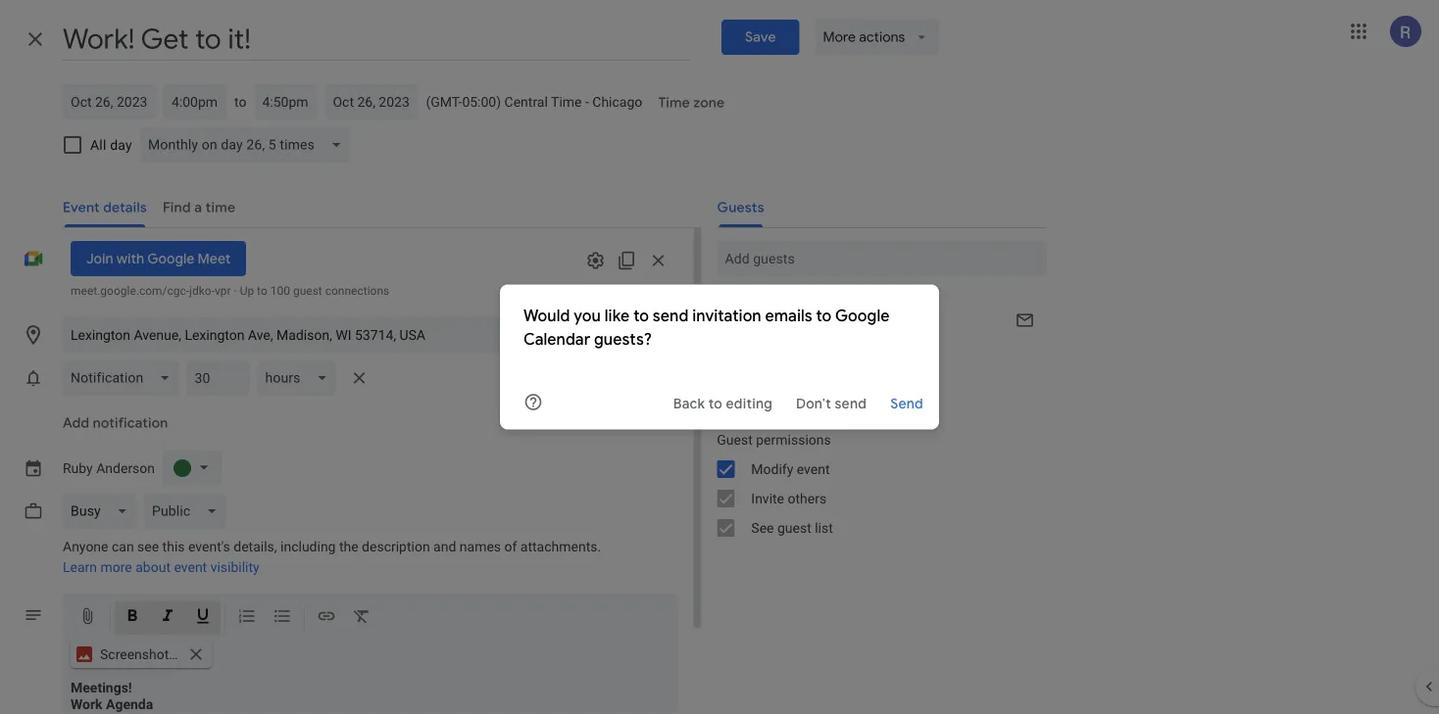 Task type: describe. For each thing, give the bounding box(es) containing it.
join with google meet
[[86, 250, 231, 268]]

anyone
[[63, 539, 108, 555]]

-
[[585, 94, 589, 110]]

send button
[[883, 387, 931, 422]]

editing
[[726, 396, 773, 413]]

of
[[504, 539, 517, 555]]

learn
[[63, 560, 97, 576]]

anyone can see this event's details, including the description and names of attachments. learn more about event visibility
[[63, 539, 601, 576]]

more
[[100, 560, 132, 576]]

google inside join with google meet link
[[147, 250, 194, 268]]

permissions
[[756, 432, 831, 448]]

and
[[433, 539, 456, 555]]

Hours in advance for notification number field
[[195, 361, 242, 396]]

don't send button
[[788, 387, 875, 422]]

can
[[112, 539, 134, 555]]

vpr
[[215, 284, 231, 298]]

with
[[116, 250, 144, 268]]

emails
[[765, 306, 813, 326]]

Description text field
[[63, 680, 678, 715]]

(gmt-
[[426, 94, 462, 110]]

names
[[460, 539, 501, 555]]

guest permissions
[[717, 432, 831, 448]]

guests?
[[594, 329, 652, 350]]

notification
[[93, 415, 168, 432]]

100
[[270, 284, 290, 298]]

add notification button
[[55, 406, 176, 441]]

send inside would you like to send invitation emails to google calendar guests?
[[653, 306, 689, 326]]

would you like to send invitation emails to google calendar guests?
[[524, 306, 890, 350]]

don't send
[[796, 396, 867, 413]]

back to editing button
[[665, 387, 781, 422]]

attachments.
[[520, 539, 601, 555]]

connections
[[325, 284, 389, 298]]

junececi7@gmail.com
[[756, 394, 892, 410]]

see
[[137, 539, 159, 555]]

google inside would you like to send invitation emails to google calendar guests?
[[835, 306, 890, 326]]

05:00)
[[462, 94, 501, 110]]

event inside anyone can see this event's details, including the description and names of attachments. learn more about event visibility
[[174, 560, 207, 576]]

add
[[63, 415, 89, 432]]

day
[[110, 137, 132, 153]]

2 guests 1 awaiting
[[717, 303, 771, 337]]

others
[[788, 491, 827, 507]]

all
[[90, 137, 106, 153]]

anderson
[[96, 461, 155, 477]]

this
[[162, 539, 185, 555]]

0 horizontal spatial guest
[[293, 284, 322, 298]]

see guest list
[[751, 520, 833, 536]]

join with google meet link
[[71, 241, 246, 276]]

ruby anderson, organizer tree item
[[701, 345, 1047, 386]]

calendar
[[524, 329, 590, 350]]

invitation
[[692, 306, 761, 326]]

agenda
[[106, 697, 153, 713]]

chicago
[[593, 94, 643, 110]]

list
[[815, 520, 833, 536]]

junececi7@gmail.com tree item
[[701, 386, 1047, 418]]

italic image
[[158, 607, 177, 630]]

2
[[717, 303, 725, 320]]

meetings!
[[71, 680, 132, 697]]

visibility
[[210, 560, 260, 576]]

1 horizontal spatial event
[[797, 461, 830, 478]]

to inside button
[[709, 396, 723, 413]]

guest
[[717, 432, 753, 448]]

the
[[339, 539, 359, 555]]

formatting options toolbar
[[63, 594, 678, 642]]

awaiting
[[727, 324, 771, 337]]

would you like to send invitation emails to google calendar guests? dialog
[[500, 285, 939, 430]]

including
[[280, 539, 336, 555]]

time zone
[[658, 94, 725, 112]]

would
[[524, 306, 570, 326]]

details,
[[234, 539, 277, 555]]

would you like to send invitation emails to google calendar guests? heading
[[524, 304, 916, 352]]

guests invited to this event. tree
[[701, 345, 1047, 418]]

modify event
[[751, 461, 830, 478]]



Task type: vqa. For each thing, say whether or not it's contained in the screenshot.
save Button
yes



Task type: locate. For each thing, give the bounding box(es) containing it.
0 horizontal spatial event
[[174, 560, 207, 576]]

1 horizontal spatial time
[[658, 94, 690, 112]]

back
[[673, 396, 705, 413]]

central
[[505, 94, 548, 110]]

event down this
[[174, 560, 207, 576]]

guest right 100
[[293, 284, 322, 298]]

group
[[701, 426, 1047, 543]]

guest left list
[[777, 520, 812, 536]]

0 horizontal spatial send
[[653, 306, 689, 326]]

0 horizontal spatial google
[[147, 250, 194, 268]]

30 hours before element
[[63, 357, 375, 400]]

0 horizontal spatial time
[[551, 94, 582, 110]]

back to editing
[[673, 396, 773, 413]]

1 vertical spatial guest
[[777, 520, 812, 536]]

guest
[[293, 284, 322, 298], [777, 520, 812, 536]]

see
[[751, 520, 774, 536]]

1 vertical spatial event
[[174, 560, 207, 576]]

0 vertical spatial guest
[[293, 284, 322, 298]]

underline image
[[193, 607, 213, 630]]

event
[[797, 461, 830, 478], [174, 560, 207, 576]]

0 vertical spatial google
[[147, 250, 194, 268]]

1 vertical spatial google
[[835, 306, 890, 326]]

don't
[[796, 396, 831, 413]]

numbered list image
[[237, 607, 257, 630]]

1 horizontal spatial guest
[[777, 520, 812, 536]]

google
[[147, 250, 194, 268], [835, 306, 890, 326]]

save button
[[721, 20, 800, 55]]

·
[[234, 284, 237, 298]]

event up "others"
[[797, 461, 830, 478]]

work
[[71, 697, 102, 713]]

all day
[[90, 137, 132, 153]]

1 vertical spatial send
[[835, 396, 867, 413]]

Title text field
[[63, 18, 690, 61]]

group containing guest permissions
[[701, 426, 1047, 543]]

remove formatting image
[[352, 607, 372, 630]]

zone
[[693, 94, 725, 112]]

send
[[653, 306, 689, 326], [835, 396, 867, 413]]

like
[[605, 306, 630, 326]]

1 horizontal spatial google
[[835, 306, 890, 326]]

google up ruby anderson, organizer tree item
[[835, 306, 890, 326]]

learn more about event visibility link
[[63, 560, 260, 576]]

description
[[362, 539, 430, 555]]

bold image
[[123, 607, 142, 630]]

0 vertical spatial send
[[653, 306, 689, 326]]

guests
[[728, 303, 769, 320]]

time left -
[[551, 94, 582, 110]]

meet
[[198, 250, 231, 268]]

1 horizontal spatial send
[[835, 396, 867, 413]]

save
[[745, 28, 776, 46]]

send inside button
[[835, 396, 867, 413]]

send
[[890, 396, 924, 413]]

invite
[[751, 491, 784, 507]]

join
[[86, 250, 113, 268]]

ruby anderson
[[63, 461, 155, 477]]

insert link image
[[317, 607, 336, 630]]

about
[[136, 560, 171, 576]]

time left 'zone'
[[658, 94, 690, 112]]

(gmt-05:00) central time - chicago
[[426, 94, 643, 110]]

google right with at left
[[147, 250, 194, 268]]

jdko-
[[189, 284, 215, 298]]

you
[[574, 306, 601, 326]]

time zone button
[[650, 85, 732, 121]]

ruby
[[63, 461, 93, 477]]

time
[[551, 94, 582, 110], [658, 94, 690, 112]]

to
[[234, 94, 247, 110], [257, 284, 267, 298], [634, 306, 649, 326], [816, 306, 832, 326], [709, 396, 723, 413]]

event's
[[188, 539, 230, 555]]

bulleted list image
[[273, 607, 292, 630]]

time inside button
[[658, 94, 690, 112]]

up
[[240, 284, 254, 298]]

add notification
[[63, 415, 168, 432]]

meetings! work agenda
[[71, 680, 153, 713]]

modify
[[751, 461, 794, 478]]

invite others
[[751, 491, 827, 507]]

meet.google.com/cgc-jdko-vpr · up to 100 guest connections
[[71, 284, 389, 298]]

meet.google.com/cgc-
[[71, 284, 189, 298]]

1
[[717, 324, 724, 337]]

0 vertical spatial event
[[797, 461, 830, 478]]



